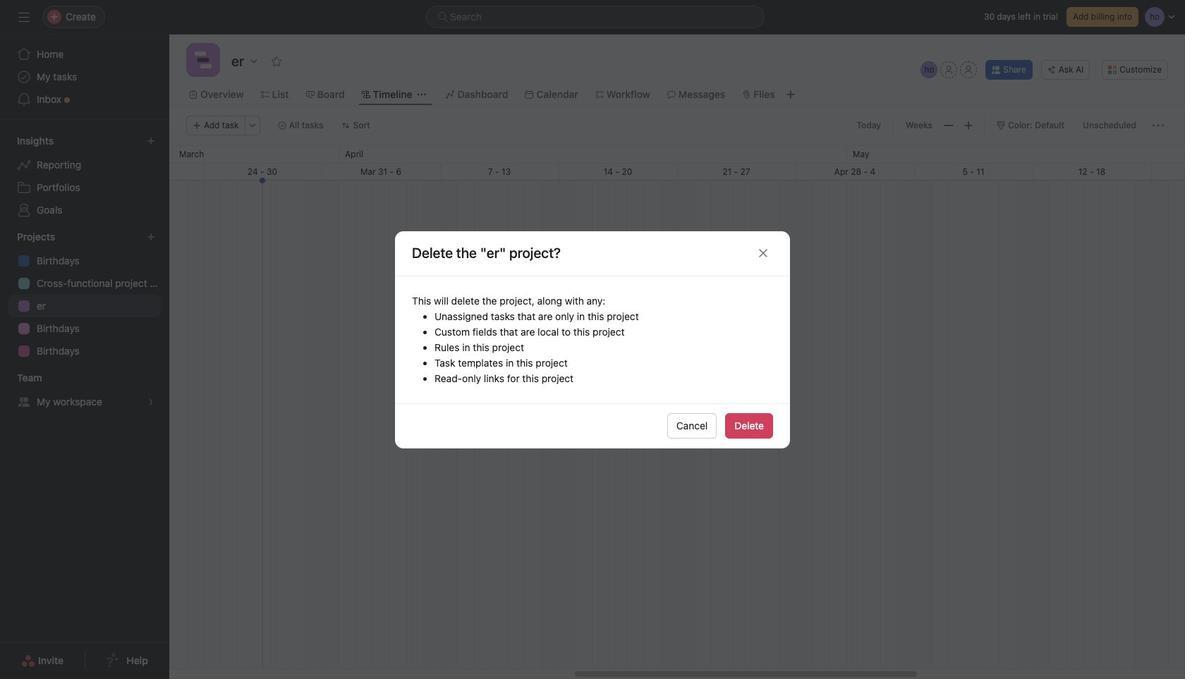 Task type: vqa. For each thing, say whether or not it's contained in the screenshot.
the topmost "tasks"
no



Task type: describe. For each thing, give the bounding box(es) containing it.
close this dialog image
[[758, 248, 769, 259]]

global element
[[0, 35, 169, 119]]

zoom out image
[[943, 120, 955, 131]]

hide sidebar image
[[18, 11, 30, 23]]

teams element
[[0, 365, 169, 416]]

add to starred image
[[271, 56, 282, 67]]



Task type: locate. For each thing, give the bounding box(es) containing it.
insights element
[[0, 128, 169, 224]]

dialog
[[395, 231, 790, 448]]

manage project members image
[[921, 61, 938, 78]]

list box
[[426, 6, 765, 28]]

projects element
[[0, 224, 169, 365]]

timeline image
[[195, 52, 212, 68]]

zoom in image
[[963, 120, 974, 131]]



